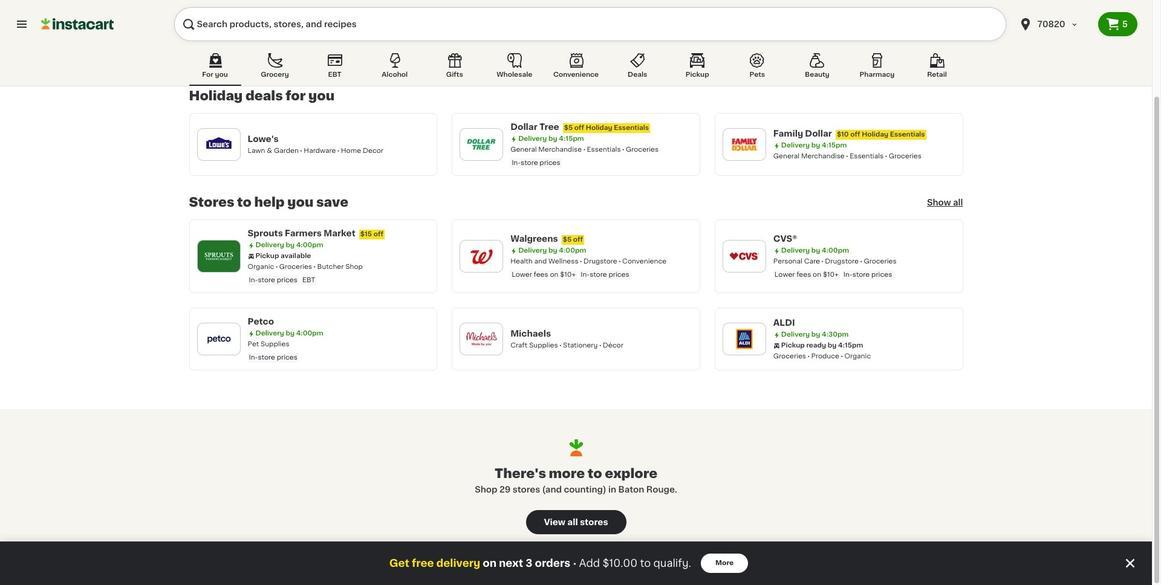 Task type: locate. For each thing, give the bounding box(es) containing it.
1 vertical spatial ebt
[[303, 277, 316, 284]]

pickup ready by 4:15pm
[[782, 343, 864, 349]]

in-store prices down tree
[[512, 160, 561, 166]]

supplies right pet
[[261, 341, 290, 348]]

in-store prices for delivery by 4:00pm
[[249, 355, 298, 361]]

0 horizontal spatial more
[[311, 48, 329, 54]]

holiday deals for you
[[189, 90, 335, 102]]

ebt down total wine & more $20 off
[[328, 71, 342, 78]]

0 horizontal spatial general merchandise essentials groceries
[[511, 146, 659, 153]]

orders
[[535, 559, 571, 569]]

0 vertical spatial pickup
[[686, 71, 710, 78]]

1 vertical spatial you
[[309, 90, 335, 102]]

0 vertical spatial 4:30pm
[[688, 57, 714, 64]]

1 horizontal spatial walgreens
[[598, 48, 634, 54]]

0 vertical spatial all
[[943, 41, 953, 50]]

general
[[511, 146, 537, 153], [774, 153, 800, 160]]

farmers up for you
[[215, 48, 243, 54]]

general merchandise essentials groceries for dollar tree
[[511, 146, 659, 153]]

merchandise down $10 at the top right of the page
[[802, 153, 845, 160]]

$5 right tree
[[564, 125, 573, 131]]

29
[[919, 53, 928, 59], [500, 486, 511, 495]]

show for show all 29 stores
[[917, 41, 941, 50]]

cvs® left beauty button at the right top
[[766, 48, 785, 54]]

for you button
[[189, 51, 241, 86]]

$20 down wine
[[285, 61, 299, 67]]

$10+ for wellness
[[561, 272, 576, 278]]

2 lower fees on $10+ in-store prices from the left
[[775, 272, 893, 278]]

0 vertical spatial &
[[304, 48, 310, 54]]

essentials
[[614, 125, 649, 131], [891, 131, 926, 138], [587, 146, 621, 153], [850, 153, 884, 160]]

winn-dixie link
[[824, 0, 886, 66]]

aldi logo image
[[729, 324, 761, 355]]

general right dollar tree logo
[[511, 146, 537, 153]]

1 vertical spatial all
[[954, 198, 964, 207]]

1 horizontal spatial on
[[550, 272, 559, 278]]

delivery for walgreens logo at the top left
[[519, 248, 547, 254]]

1 horizontal spatial $10+
[[824, 272, 839, 278]]

by down tree
[[549, 136, 558, 142]]

4:15pm for dollar
[[822, 142, 847, 149]]

0 horizontal spatial drugstore
[[584, 258, 618, 265]]

0 horizontal spatial holiday
[[189, 90, 243, 102]]

walgreens up "deals"
[[598, 48, 634, 54]]

farmers up available
[[285, 229, 322, 238]]

1 horizontal spatial convenience
[[623, 258, 667, 265]]

0 vertical spatial organic
[[248, 264, 274, 271]]

groceries for cvs® logo
[[864, 258, 897, 265]]

by up care
[[812, 248, 821, 254]]

sprouts farmers market $15 off up for you
[[187, 48, 269, 67]]

total
[[267, 48, 283, 54]]

sprouts farmers market $15 off
[[187, 48, 269, 67], [248, 229, 384, 238]]

0 vertical spatial $15
[[207, 61, 218, 67]]

by for cvs® logo
[[812, 248, 821, 254]]

$5 inside dollar tree $5 off holiday essentials
[[564, 125, 573, 131]]

1 vertical spatial 29
[[500, 486, 511, 495]]

$10+ down wellness
[[561, 272, 576, 278]]

stationery
[[563, 343, 598, 349]]

1 horizontal spatial general
[[774, 153, 800, 160]]

general merchandise essentials groceries
[[511, 146, 659, 153], [774, 153, 922, 160]]

sprouts farmers market logo image
[[203, 241, 234, 272]]

2 min from the left
[[774, 57, 787, 64]]

on for and
[[550, 272, 559, 278]]

1 vertical spatial sprouts farmers market $15 off
[[248, 229, 384, 238]]

1 vertical spatial to
[[588, 468, 603, 481]]

walgreens up "and"
[[511, 235, 558, 243]]

drugstore right wellness
[[584, 258, 618, 265]]

by down family dollar $10 off holiday essentials
[[812, 142, 821, 149]]

1 horizontal spatial in-store prices
[[512, 160, 561, 166]]

walgreens
[[598, 48, 634, 54], [511, 235, 558, 243]]

delivery down aldi
[[782, 332, 810, 338]]

2 lower from the left
[[775, 272, 795, 278]]

petco
[[248, 318, 274, 326]]

lower down the health
[[512, 272, 532, 278]]

45
[[446, 57, 454, 64], [764, 57, 773, 64]]

delivery down tree
[[519, 136, 547, 142]]

delivery by 4:15pm down family
[[782, 142, 847, 149]]

2 horizontal spatial holiday
[[862, 131, 889, 138]]

0 vertical spatial cvs®
[[766, 48, 785, 54]]

grocery
[[261, 71, 289, 78]]

dollar left tree
[[511, 123, 538, 131]]

lower down personal
[[775, 272, 795, 278]]

delivery for aldi logo
[[782, 332, 810, 338]]

on down wellness
[[550, 272, 559, 278]]

garden
[[274, 148, 299, 154]]

winn-
[[836, 48, 856, 54]]

by
[[549, 136, 558, 142], [812, 142, 821, 149], [286, 242, 295, 249], [549, 248, 558, 254], [812, 248, 821, 254], [286, 330, 295, 337], [812, 332, 821, 338], [828, 343, 837, 349]]

$15
[[207, 61, 218, 67], [361, 231, 372, 238]]

2 $20 from the left
[[365, 61, 378, 67]]

organic right produce
[[845, 353, 872, 360]]

beauty
[[805, 71, 830, 78]]

you right help
[[288, 196, 314, 209]]

gifts button
[[429, 51, 481, 86]]

pickup left ready
[[782, 343, 805, 349]]

on
[[550, 272, 559, 278], [813, 272, 822, 278], [483, 559, 497, 569]]

1 horizontal spatial 4:30pm
[[822, 332, 849, 338]]

1 vertical spatial convenience
[[623, 258, 667, 265]]

1 lower fees on $10+ in-store prices from the left
[[512, 272, 630, 278]]

0 horizontal spatial farmers
[[215, 48, 243, 54]]

merchandise
[[539, 146, 582, 153], [802, 153, 845, 160]]

& for total
[[304, 48, 310, 54]]

general merchandise essentials groceries down $10 at the top right of the page
[[774, 153, 922, 160]]

4:15pm down $10 at the top right of the page
[[822, 142, 847, 149]]

fees
[[534, 272, 549, 278], [797, 272, 812, 278]]

0 horizontal spatial all
[[568, 519, 578, 527]]

convenience inside convenience button
[[554, 71, 599, 78]]

cvs®
[[766, 48, 785, 54], [774, 235, 798, 243]]

0 vertical spatial farmers
[[215, 48, 243, 54]]

holiday right tree
[[586, 125, 613, 131]]

fees down care
[[797, 272, 812, 278]]

organic
[[248, 264, 274, 271], [845, 353, 872, 360]]

0 vertical spatial sprouts
[[187, 48, 214, 54]]

1 horizontal spatial 45
[[764, 57, 773, 64]]

you right for
[[215, 71, 228, 78]]

& for lowe's
[[267, 148, 272, 154]]

1 vertical spatial pickup
[[256, 253, 279, 260]]

essentials inside family dollar $10 off holiday essentials
[[891, 131, 926, 138]]

0 vertical spatial stores
[[929, 53, 950, 59]]

$20 inside total wine & more $20 off
[[285, 61, 299, 67]]

1 horizontal spatial sprouts
[[248, 229, 283, 238]]

show inside the show all 29 stores
[[917, 41, 941, 50]]

1 horizontal spatial supplies
[[530, 343, 558, 349]]

delivery up pickup available at top
[[256, 242, 284, 249]]

2 vertical spatial to
[[641, 559, 651, 569]]

stores to help you save
[[189, 196, 349, 209]]

winn-dixie
[[836, 48, 874, 54]]

shop right butcher
[[346, 264, 363, 271]]

1 horizontal spatial drugstore
[[826, 258, 859, 265]]

& inside lowe's lawn & garden hardware home decor
[[267, 148, 272, 154]]

delivery by 4:15pm down tree
[[519, 136, 584, 142]]

$20
[[285, 61, 299, 67], [365, 61, 378, 67]]

delivery by 4:15pm
[[519, 136, 584, 142], [782, 142, 847, 149]]

stores inside the show all 29 stores
[[929, 53, 950, 59]]

show all button
[[928, 197, 964, 209]]

2 horizontal spatial pickup
[[782, 343, 805, 349]]

tab panel
[[183, 0, 970, 371]]

walgreens $5 off
[[511, 235, 583, 243]]

pickup button
[[672, 51, 724, 86]]

2 vertical spatial stores
[[580, 519, 609, 527]]

shop down there's
[[475, 486, 498, 495]]

holiday right $10 at the top right of the page
[[862, 131, 889, 138]]

1 vertical spatial sprouts
[[248, 229, 283, 238]]

1 vertical spatial walgreens
[[511, 235, 558, 243]]

stores
[[189, 196, 234, 209]]

(and
[[543, 486, 562, 495]]

lawn
[[248, 148, 265, 154]]

1 lower from the left
[[512, 272, 532, 278]]

off inside dollar tree $5 off holiday essentials
[[575, 125, 585, 131]]

2 horizontal spatial all
[[954, 198, 964, 207]]

& right lawn on the top of page
[[267, 148, 272, 154]]

sprouts farmers market $15 off up available
[[248, 229, 384, 238]]

essentials inside dollar tree $5 off holiday essentials
[[614, 125, 649, 131]]

grocery button
[[249, 51, 301, 86]]

dollar left $10 at the top right of the page
[[806, 130, 833, 138]]

fees down "and"
[[534, 272, 549, 278]]

delivery up pet supplies
[[256, 330, 284, 337]]

0 horizontal spatial stores
[[513, 486, 541, 495]]

pickup inside button
[[686, 71, 710, 78]]

by up produce
[[828, 343, 837, 349]]

in-store prices down pet supplies
[[249, 355, 298, 361]]

delivery down family
[[782, 142, 810, 149]]

delivery by 4:00pm up pet supplies
[[256, 330, 324, 337]]

1 horizontal spatial $15
[[361, 231, 372, 238]]

1 $20 from the left
[[285, 61, 299, 67]]

$10+ down 'personal care drugstore groceries'
[[824, 272, 839, 278]]

to inside there's more to explore shop 29 stores (and counting) in baton rouge.
[[588, 468, 603, 481]]

min down the markets
[[456, 57, 468, 64]]

all inside button
[[568, 519, 578, 527]]

lower fees on $10+ in-store prices for wellness
[[512, 272, 630, 278]]

store down pet supplies
[[258, 355, 275, 361]]

organic down pickup available at top
[[248, 264, 274, 271]]

by up available
[[286, 242, 295, 249]]

market up the grocery
[[245, 48, 269, 54]]

1 horizontal spatial lower fees on $10+ in-store prices
[[775, 272, 893, 278]]

0 vertical spatial show
[[917, 41, 941, 50]]

0 vertical spatial convenience
[[554, 71, 599, 78]]

0 horizontal spatial in-store prices
[[249, 355, 298, 361]]

0 horizontal spatial $15
[[207, 61, 218, 67]]

holiday inside dollar tree $5 off holiday essentials
[[586, 125, 613, 131]]

$20 down the costco
[[365, 61, 378, 67]]

to up counting)
[[588, 468, 603, 481]]

free
[[412, 559, 434, 569]]

1 drugstore from the left
[[584, 258, 618, 265]]

0 horizontal spatial to
[[237, 196, 252, 209]]

1 horizontal spatial holiday
[[586, 125, 613, 131]]

by for dollar tree logo
[[549, 136, 558, 142]]

1 horizontal spatial lower
[[775, 272, 795, 278]]

drugstore
[[584, 258, 618, 265], [826, 258, 859, 265]]

2 fees from the left
[[797, 272, 812, 278]]

michaels craft supplies stationery décor
[[511, 330, 624, 349]]

store down health and wellness drugstore convenience
[[590, 272, 607, 278]]

0 horizontal spatial &
[[267, 148, 272, 154]]

1 horizontal spatial min
[[774, 57, 787, 64]]

dollar
[[511, 123, 538, 131], [806, 130, 833, 138]]

holiday inside family dollar $10 off holiday essentials
[[862, 131, 889, 138]]

0 horizontal spatial $20
[[285, 61, 299, 67]]

holiday for dollar
[[586, 125, 613, 131]]

pickup available
[[256, 253, 311, 260]]

1 vertical spatial &
[[267, 148, 272, 154]]

0 horizontal spatial convenience
[[554, 71, 599, 78]]

walgreens logo image
[[466, 241, 498, 272]]

stores inside view all stores button
[[580, 519, 609, 527]]

0 vertical spatial shop
[[346, 264, 363, 271]]

0 vertical spatial $5
[[564, 125, 573, 131]]

off inside family dollar $10 off holiday essentials
[[851, 131, 861, 138]]

1 horizontal spatial ebt
[[328, 71, 342, 78]]

1 vertical spatial $15
[[361, 231, 372, 238]]

sprouts up for
[[187, 48, 214, 54]]

delivery by 4:15pm for dollar
[[782, 142, 847, 149]]

0 horizontal spatial market
[[245, 48, 269, 54]]

1 fees from the left
[[534, 272, 549, 278]]

prices down organic groceries butcher shop
[[277, 277, 298, 284]]

on left next at the bottom left of page
[[483, 559, 497, 569]]

2 $10+ from the left
[[824, 272, 839, 278]]

to
[[237, 196, 252, 209], [588, 468, 603, 481], [641, 559, 651, 569]]

by
[[677, 57, 686, 64]]

0 horizontal spatial min
[[456, 57, 468, 64]]

1 horizontal spatial delivery by 4:15pm
[[782, 142, 847, 149]]

stores up "retail"
[[929, 53, 950, 59]]

1 horizontal spatial organic
[[845, 353, 872, 360]]

0 horizontal spatial lower fees on $10+ in-store prices
[[512, 272, 630, 278]]

by up ready
[[812, 332, 821, 338]]

delivery by 4:00pm up care
[[782, 248, 850, 254]]

4:00pm up 'personal care drugstore groceries'
[[822, 248, 850, 254]]

general for dollar tree
[[511, 146, 537, 153]]

1 horizontal spatial fees
[[797, 272, 812, 278]]

store right dollar tree logo
[[521, 160, 538, 166]]

fees for and
[[534, 272, 549, 278]]

delivery by 4:30pm
[[782, 332, 849, 338]]

albertsons link
[[505, 0, 568, 66]]

dollar tree logo image
[[466, 129, 498, 160]]

4:00pm up wellness
[[559, 248, 587, 254]]

1 horizontal spatial pickup
[[686, 71, 710, 78]]

delivery by 4:15pm for tree
[[519, 136, 584, 142]]

min inside rouses markets 45 min
[[456, 57, 468, 64]]

1 vertical spatial $5
[[563, 237, 572, 243]]

1 vertical spatial shop
[[475, 486, 498, 495]]

walgreens for walgreens $5 off
[[511, 235, 558, 243]]

1 vertical spatial market
[[324, 229, 356, 238]]

convenience
[[554, 71, 599, 78], [623, 258, 667, 265]]

for
[[202, 71, 213, 78]]

market down save
[[324, 229, 356, 238]]

4:30pm up pickup ready by 4:15pm
[[822, 332, 849, 338]]

1 $10+ from the left
[[561, 272, 576, 278]]

29 inside there's more to explore shop 29 stores (and counting) in baton rouge.
[[500, 486, 511, 495]]

all inside 'popup button'
[[954, 198, 964, 207]]

walgreens for walgreens
[[598, 48, 634, 54]]

& inside total wine & more $20 off
[[304, 48, 310, 54]]

0 vertical spatial more
[[311, 48, 329, 54]]

1 min from the left
[[456, 57, 468, 64]]

all
[[943, 41, 953, 50], [954, 198, 964, 207], [568, 519, 578, 527]]

farmers
[[215, 48, 243, 54], [285, 229, 322, 238]]

to inside get free delivery on next 3 orders • add $10.00 to qualify.
[[641, 559, 651, 569]]

alcohol
[[382, 71, 408, 78]]

all for show all
[[954, 198, 964, 207]]

1 vertical spatial cvs®
[[774, 235, 798, 243]]

personal
[[774, 258, 803, 265]]

holiday down for you
[[189, 90, 243, 102]]

by down walgreens $5 off
[[549, 248, 558, 254]]

ebt
[[328, 71, 342, 78], [303, 277, 316, 284]]

store down pickup available at top
[[258, 277, 275, 284]]

2 vertical spatial pickup
[[782, 343, 805, 349]]

4:00pm up available
[[296, 242, 324, 249]]

4:00pm for petco logo
[[296, 330, 324, 337]]

deals button
[[612, 51, 664, 86]]

0 vertical spatial ebt
[[328, 71, 342, 78]]

$5 inside walgreens $5 off
[[563, 237, 572, 243]]

help
[[254, 196, 285, 209]]

1 vertical spatial more
[[716, 560, 734, 567]]

1 45 from the left
[[446, 57, 454, 64]]

1 horizontal spatial more
[[716, 560, 734, 567]]

lower fees on $10+ in-store prices down 'personal care drugstore groceries'
[[775, 272, 893, 278]]

total wine & more $20 off
[[267, 48, 329, 67]]

health and wellness drugstore convenience
[[511, 258, 667, 265]]

you
[[215, 71, 228, 78], [309, 90, 335, 102], [288, 196, 314, 209]]

0 horizontal spatial delivery by 4:15pm
[[519, 136, 584, 142]]

delivery up "and"
[[519, 248, 547, 254]]

you for stores to help you save
[[288, 196, 314, 209]]

in-store prices ebt
[[249, 277, 316, 284]]

in-store prices for delivery by 4:15pm
[[512, 160, 561, 166]]

fees for care
[[797, 272, 812, 278]]

29 right pharmacy button
[[919, 53, 928, 59]]

to left help
[[237, 196, 252, 209]]

shop
[[346, 264, 363, 271], [475, 486, 498, 495]]

0 horizontal spatial merchandise
[[539, 146, 582, 153]]

delivery by 4:00pm down walgreens $5 off
[[519, 248, 587, 254]]

to right $10.00
[[641, 559, 651, 569]]

0 horizontal spatial 45
[[446, 57, 454, 64]]

stores inside there's more to explore shop 29 stores (and counting) in baton rouge.
[[513, 486, 541, 495]]

lower fees on $10+ in-store prices
[[512, 272, 630, 278], [775, 272, 893, 278]]

by for aldi logo
[[812, 332, 821, 338]]

delivery by 4:00pm up pickup available at top
[[256, 242, 324, 249]]

pickup for pickup
[[686, 71, 710, 78]]

0 horizontal spatial general
[[511, 146, 537, 153]]

gifts
[[446, 71, 463, 78]]

general down family
[[774, 153, 800, 160]]

0 horizontal spatial lower
[[512, 272, 532, 278]]

ebt down organic groceries butcher shop
[[303, 277, 316, 284]]

0 horizontal spatial pickup
[[256, 253, 279, 260]]

2 horizontal spatial on
[[813, 272, 822, 278]]

2 drugstore from the left
[[826, 258, 859, 265]]

cvs® up personal
[[774, 235, 798, 243]]

pickup down sam's club by 4:30pm at the right of page
[[686, 71, 710, 78]]

in- down health and wellness drugstore convenience
[[581, 272, 590, 278]]

0 horizontal spatial dollar
[[511, 123, 538, 131]]

0 vertical spatial 29
[[919, 53, 928, 59]]

show
[[917, 41, 941, 50], [928, 198, 952, 207]]

by up pet supplies
[[286, 330, 295, 337]]

lower
[[512, 272, 532, 278], [775, 272, 795, 278]]

$5 up wellness
[[563, 237, 572, 243]]

off inside costco $20 off
[[380, 61, 390, 67]]

market
[[245, 48, 269, 54], [324, 229, 356, 238]]

4:15pm for tree
[[559, 136, 584, 142]]

0 vertical spatial walgreens
[[598, 48, 634, 54]]

show inside 'popup button'
[[928, 198, 952, 207]]

more right wine
[[311, 48, 329, 54]]

4:00pm
[[296, 242, 324, 249], [559, 248, 587, 254], [822, 248, 850, 254], [296, 330, 324, 337]]

2 45 from the left
[[764, 57, 773, 64]]

5
[[1123, 20, 1129, 28]]

45 up pets
[[764, 57, 773, 64]]

get
[[390, 559, 410, 569]]

0 horizontal spatial on
[[483, 559, 497, 569]]

prices down pet supplies
[[277, 355, 298, 361]]

1 horizontal spatial dollar
[[806, 130, 833, 138]]

merchandise down tree
[[539, 146, 582, 153]]

delivery
[[437, 559, 481, 569]]

1 vertical spatial in-store prices
[[249, 355, 298, 361]]

4:15pm up produce
[[839, 343, 864, 349]]

1 horizontal spatial market
[[324, 229, 356, 238]]

None search field
[[174, 7, 1007, 41]]

cvs® inside cvs® 45 min
[[766, 48, 785, 54]]

1 horizontal spatial stores
[[580, 519, 609, 527]]

$10+ for drugstore
[[824, 272, 839, 278]]

stores down counting)
[[580, 519, 609, 527]]

$10+
[[561, 272, 576, 278], [824, 272, 839, 278]]

5 button
[[1099, 12, 1138, 36]]

you right for at the left of page
[[309, 90, 335, 102]]

sam's
[[677, 48, 697, 54]]

0 vertical spatial you
[[215, 71, 228, 78]]

all inside the show all 29 stores
[[943, 41, 953, 50]]

on down care
[[813, 272, 822, 278]]



Task type: describe. For each thing, give the bounding box(es) containing it.
delivery by 4:00pm for cvs® logo
[[782, 248, 850, 254]]

deals
[[628, 71, 648, 78]]

home
[[341, 148, 361, 154]]

instacart image
[[41, 17, 114, 31]]

costco
[[365, 48, 390, 54]]

family dollar $10 off holiday essentials
[[774, 130, 926, 138]]

45 inside cvs® 45 min
[[764, 57, 773, 64]]

you for holiday deals for you
[[309, 90, 335, 102]]

there's more to explore shop 29 stores (and counting) in baton rouge.
[[475, 468, 678, 495]]

$10.00
[[603, 559, 638, 569]]

4:00pm for walgreens logo at the top left
[[559, 248, 587, 254]]

craft
[[511, 343, 528, 349]]

delivery for cvs® logo
[[782, 248, 810, 254]]

1 horizontal spatial farmers
[[285, 229, 322, 238]]

general for family dollar
[[774, 153, 800, 160]]

baton
[[619, 486, 645, 495]]

view
[[544, 519, 566, 527]]

all for show all 29 stores
[[943, 41, 953, 50]]

4:00pm for sprouts farmers market logo
[[296, 242, 324, 249]]

1 vertical spatial organic
[[845, 353, 872, 360]]

in- down pickup available at top
[[249, 277, 258, 284]]

get free delivery on next 3 orders • add $10.00 to qualify.
[[390, 559, 692, 569]]

produce
[[812, 353, 840, 360]]

lowe's logo image
[[203, 129, 234, 160]]

more
[[549, 468, 585, 481]]

prices down 'personal care drugstore groceries'
[[872, 272, 893, 278]]

alcohol button
[[369, 51, 421, 86]]

prices down health and wellness drugstore convenience
[[609, 272, 630, 278]]

more inside button
[[716, 560, 734, 567]]

and
[[535, 258, 547, 265]]

Search field
[[174, 7, 1007, 41]]

costco $20 off
[[365, 48, 390, 67]]

sam's club by 4:30pm
[[677, 48, 715, 64]]

view all stores button
[[526, 511, 627, 535]]

michaels logo image
[[466, 324, 498, 355]]

show all 29 stores
[[917, 41, 953, 59]]

0 horizontal spatial supplies
[[261, 341, 290, 348]]

explore
[[605, 468, 658, 481]]

treatment tracker modal dialog
[[0, 542, 1153, 586]]

delivery by 4:00pm for sprouts farmers market logo
[[256, 242, 324, 249]]

show all
[[928, 198, 964, 207]]

more inside total wine & more $20 off
[[311, 48, 329, 54]]

you inside button
[[215, 71, 228, 78]]

markets
[[457, 48, 485, 54]]

cvs® for cvs®
[[774, 235, 798, 243]]

on inside get free delivery on next 3 orders • add $10.00 to qualify.
[[483, 559, 497, 569]]

cvs® for cvs® 45 min
[[766, 48, 785, 54]]

lowe's
[[248, 135, 279, 143]]

3
[[526, 559, 533, 569]]

more button
[[701, 554, 749, 574]]

family dollar logo image
[[729, 129, 761, 160]]

lower for personal
[[775, 272, 795, 278]]

45 inside rouses markets 45 min
[[446, 57, 454, 64]]

groceries for family dollar logo
[[889, 153, 922, 160]]

by for walgreens logo at the top left
[[549, 248, 558, 254]]

pet supplies
[[248, 341, 290, 348]]

prices down tree
[[540, 160, 561, 166]]

organic groceries butcher shop
[[248, 264, 363, 271]]

décor
[[603, 343, 624, 349]]

ebt inside button
[[328, 71, 342, 78]]

pickup for pickup ready by 4:15pm
[[782, 343, 805, 349]]

deals
[[246, 90, 283, 102]]

retail
[[928, 71, 948, 78]]

delivery by 4:00pm for walgreens logo at the top left
[[519, 248, 587, 254]]

groceries for dollar tree logo
[[626, 146, 659, 153]]

0 vertical spatial sprouts farmers market $15 off
[[187, 48, 269, 67]]

0 vertical spatial to
[[237, 196, 252, 209]]

delivery by 4:00pm for petco logo
[[256, 330, 324, 337]]

wholesale
[[497, 71, 533, 78]]

by for family dollar logo
[[812, 142, 821, 149]]

wellness
[[549, 258, 579, 265]]

pharmacy
[[860, 71, 895, 78]]

groceries produce organic
[[774, 353, 872, 360]]

for
[[286, 90, 306, 102]]

pet
[[248, 341, 259, 348]]

$20 inside costco $20 off
[[365, 61, 378, 67]]

29 inside the show all 29 stores
[[919, 53, 928, 59]]

by for sprouts farmers market logo
[[286, 242, 295, 249]]

next
[[499, 559, 524, 569]]

delivery for sprouts farmers market logo
[[256, 242, 284, 249]]

pets button
[[732, 51, 784, 86]]

by for petco logo
[[286, 330, 295, 337]]

off inside walgreens $5 off
[[574, 237, 583, 243]]

rouses
[[429, 48, 455, 54]]

merchandise for dollar tree
[[539, 146, 582, 153]]

delivery for dollar tree logo
[[519, 136, 547, 142]]

shop categories tab list
[[189, 51, 964, 86]]

store down 'personal care drugstore groceries'
[[853, 272, 870, 278]]

rouge.
[[647, 486, 678, 495]]

rouses markets 45 min
[[429, 48, 485, 64]]

lower fees on $10+ in-store prices for drugstore
[[775, 272, 893, 278]]

cvs® 45 min
[[764, 48, 787, 64]]

show for show all
[[928, 198, 952, 207]]

in
[[609, 486, 617, 495]]

tree
[[540, 123, 560, 131]]

general merchandise essentials groceries for family dollar
[[774, 153, 922, 160]]

counting)
[[564, 486, 607, 495]]

4:00pm for cvs® logo
[[822, 248, 850, 254]]

available
[[281, 253, 311, 260]]

retail button
[[912, 51, 964, 86]]

health
[[511, 258, 533, 265]]

merchandise for family dollar
[[802, 153, 845, 160]]

delivery for family dollar logo
[[782, 142, 810, 149]]

in- right dollar tree logo
[[512, 160, 521, 166]]

dixie
[[856, 48, 874, 54]]

there's
[[495, 468, 546, 481]]

dollar tree $5 off holiday essentials
[[511, 123, 649, 131]]

ebt button
[[309, 51, 361, 86]]

all for view all stores
[[568, 519, 578, 527]]

supplies inside michaels craft supplies stationery décor
[[530, 343, 558, 349]]

4:30pm inside sam's club by 4:30pm
[[688, 57, 714, 64]]

view all stores link
[[526, 511, 627, 535]]

70820
[[1038, 20, 1066, 28]]

in- down pet
[[249, 355, 258, 361]]

0 vertical spatial market
[[245, 48, 269, 54]]

personal care drugstore groceries
[[774, 258, 897, 265]]

cvs® logo image
[[729, 241, 761, 272]]

butcher
[[317, 264, 344, 271]]

tab panel containing holiday deals for you
[[183, 0, 970, 371]]

in- down 'personal care drugstore groceries'
[[844, 272, 853, 278]]

lower for health
[[512, 272, 532, 278]]

albertsons
[[518, 48, 555, 54]]

decor
[[363, 148, 384, 154]]

70820 button
[[1012, 7, 1099, 41]]

on for care
[[813, 272, 822, 278]]

off inside total wine & more $20 off
[[300, 61, 310, 67]]

0 horizontal spatial organic
[[248, 264, 274, 271]]

wine
[[285, 48, 302, 54]]

petco logo image
[[203, 324, 234, 355]]

min inside cvs® 45 min
[[774, 57, 787, 64]]

shop inside there's more to explore shop 29 stores (and counting) in baton rouge.
[[475, 486, 498, 495]]

walgreens link
[[585, 0, 648, 70]]

holiday for family
[[862, 131, 889, 138]]

view all stores
[[544, 519, 609, 527]]

hardware
[[304, 148, 336, 154]]

$10
[[837, 131, 849, 138]]

qualify.
[[654, 559, 692, 569]]

0 horizontal spatial sprouts
[[187, 48, 214, 54]]

ready
[[807, 343, 827, 349]]

family
[[774, 130, 804, 138]]

lowe's lawn & garden hardware home decor
[[248, 135, 384, 154]]

0 horizontal spatial shop
[[346, 264, 363, 271]]

pharmacy button
[[852, 51, 904, 86]]

beauty button
[[792, 51, 844, 86]]

delivery for petco logo
[[256, 330, 284, 337]]

club
[[699, 48, 715, 54]]

pickup for pickup available
[[256, 253, 279, 260]]

1 vertical spatial 4:30pm
[[822, 332, 849, 338]]



Task type: vqa. For each thing, say whether or not it's contained in the screenshot.
oz in the 'Blue Buffalo Top Chews Natural Dog Treats, Chicken and Apple Recipe Sausage Bites, 40 oz'
no



